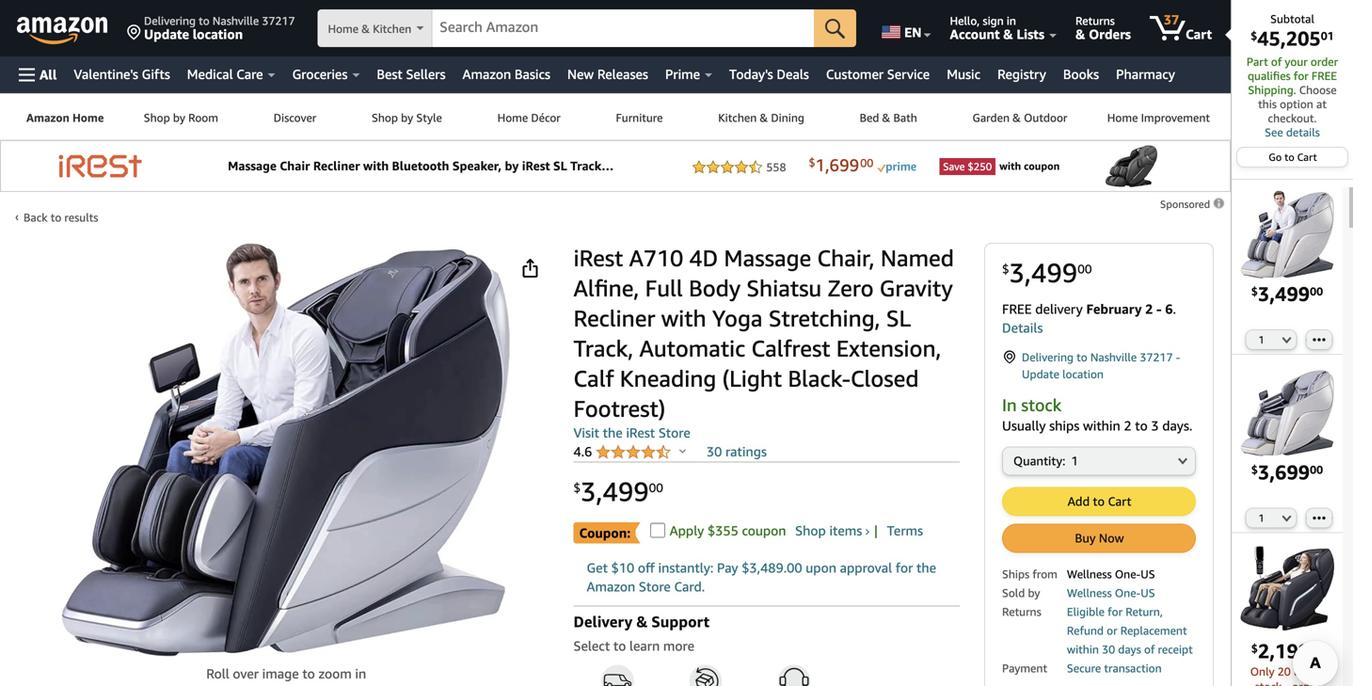 Task type: locate. For each thing, give the bounding box(es) containing it.
00 down irest 2023 4d massage chair recliner system, zero gravity shiatsu massager with ai voice control, sl track, heating, touch screen, quick access buttons (beige) image
[[1311, 463, 1324, 476]]

2 vertical spatial cart
[[1109, 494, 1132, 509]]

1 vertical spatial 30
[[1103, 643, 1116, 656]]

amazon inside upon approval for the amazon store card.
[[587, 579, 636, 595]]

1 horizontal spatial -
[[1176, 351, 1181, 364]]

details
[[1003, 320, 1044, 336]]

the down terms
[[917, 560, 937, 576]]

days
[[1119, 643, 1142, 656]]

3,499 inside navigation navigation
[[1259, 282, 1311, 305]]

image
[[262, 666, 299, 682]]

nashville inside delivering to nashville 37217 - update location
[[1091, 351, 1137, 364]]

0 vertical spatial 1
[[1259, 334, 1265, 346]]

00 up the delivery
[[1078, 261, 1092, 276]]

new releases
[[568, 66, 649, 82]]

store inside the 'irest a710 4d massage chair, named alfine, full body shiatsu zero gravity recliner with yoga stretching, sl track, automatic calfrest extension, calf kneading (light black-closed footrest) visit the irest store'
[[659, 425, 691, 441]]

30 right the 'popover' image
[[707, 444, 722, 459]]

0 horizontal spatial of
[[1145, 643, 1156, 656]]

1 horizontal spatial returns
[[1076, 14, 1115, 27]]

$ 3,499 00
[[1003, 257, 1092, 289], [1252, 282, 1324, 305], [574, 476, 664, 507]]

returns down sold
[[1003, 605, 1042, 619]]

1 us from the top
[[1141, 568, 1156, 581]]

automatic
[[640, 335, 746, 362]]

cart right 37
[[1186, 26, 1213, 42]]

shop left items
[[796, 523, 826, 539]]

store down off
[[639, 579, 671, 595]]

$ inside $ 2,199 00
[[1252, 642, 1259, 655]]

0 vertical spatial 2
[[1146, 301, 1154, 317]]

cart up now
[[1109, 494, 1132, 509]]

delivering up gifts
[[144, 14, 196, 27]]

to left '3'
[[1136, 418, 1148, 434]]

2 horizontal spatial $ 3,499 00
[[1252, 282, 1324, 305]]

2 horizontal spatial -
[[1285, 680, 1290, 686]]

0 horizontal spatial delivering
[[144, 14, 196, 27]]

by left room
[[173, 111, 185, 124]]

0 horizontal spatial 2
[[1124, 418, 1132, 434]]

one- up wellness one-us link
[[1115, 568, 1141, 581]]

0 vertical spatial update
[[144, 26, 189, 42]]

kitchen down today's
[[719, 111, 757, 124]]

for inside part of your order qualifies for free shipping.
[[1294, 69, 1309, 82]]

0 vertical spatial store
[[659, 425, 691, 441]]

pay
[[717, 560, 739, 576]]

stock inside only 20 left in stock - orde
[[1256, 680, 1282, 686]]

choose
[[1300, 83, 1337, 96]]

1 vertical spatial kitchen
[[719, 111, 757, 124]]

irest up 4.6 'button'
[[626, 425, 655, 441]]

in right left
[[1315, 665, 1325, 678]]

1 vertical spatial free
[[1003, 301, 1032, 317]]

$ down 4.6
[[574, 480, 581, 495]]

delivering to nashville 37217 - update location
[[1022, 351, 1181, 381]]

home up groceries link
[[328, 22, 359, 35]]

37217 down the 6
[[1140, 351, 1173, 364]]

1 vertical spatial returns
[[1003, 605, 1042, 619]]

1 one- from the top
[[1115, 568, 1141, 581]]

update
[[144, 26, 189, 42], [1022, 368, 1060, 381]]

navigation navigation
[[0, 0, 1354, 686]]

massage
[[724, 244, 812, 272]]

update up gifts
[[144, 26, 189, 42]]

bed & bath link
[[832, 94, 945, 139]]

home down 'pharmacy' link
[[1108, 111, 1139, 124]]

to up medical
[[199, 14, 210, 27]]

cart for go to cart
[[1298, 151, 1318, 163]]

1 horizontal spatial location
[[1063, 368, 1104, 381]]

1 vertical spatial cart
[[1298, 151, 1318, 163]]

one- up return,
[[1115, 587, 1141, 600]]

at
[[1317, 97, 1327, 111]]

within right ships
[[1084, 418, 1121, 434]]

within up secure
[[1068, 643, 1100, 656]]

shop for shop by room
[[144, 111, 170, 124]]

stock up usually at the bottom
[[1022, 395, 1062, 415]]

within inside the in stock usually ships within 2 to 3 days.
[[1084, 418, 1121, 434]]

home
[[328, 22, 359, 35], [72, 111, 104, 124], [498, 111, 528, 124], [1108, 111, 1139, 124]]

kitchen up best
[[373, 22, 412, 35]]

free up details
[[1003, 301, 1032, 317]]

20
[[1278, 665, 1292, 678]]

1 horizontal spatial 3,499
[[1010, 257, 1078, 289]]

nashville for update
[[1091, 351, 1137, 364]]

1 horizontal spatial delivering
[[1022, 351, 1074, 364]]

returns inside returns & orders
[[1076, 14, 1115, 27]]

by left style
[[401, 111, 413, 124]]

2 horizontal spatial 3,499
[[1259, 282, 1311, 305]]

00 down irest a710 4d massage chair, named alfine, full body shiatsu zero gravity recliner with yoga stretching, sl track, automatic calfrest extension, calf kneading (beige-closed footrest) image
[[1311, 285, 1324, 298]]

00 inside $ 2,199 00
[[1311, 642, 1324, 655]]

shop
[[144, 111, 170, 124], [372, 111, 398, 124], [796, 523, 826, 539]]

1 vertical spatial -
[[1176, 351, 1181, 364]]

- left the 6
[[1157, 301, 1162, 317]]

improvement
[[1142, 111, 1211, 124]]

refund
[[1068, 624, 1104, 637]]

$ up only
[[1252, 642, 1259, 655]]

of up qualifies
[[1272, 55, 1283, 68]]

amazon down $10
[[587, 579, 636, 595]]

home inside search box
[[328, 22, 359, 35]]

1 vertical spatial wellness
[[1068, 587, 1112, 600]]

2 vertical spatial 1
[[1259, 512, 1265, 524]]

‹
[[15, 210, 19, 223]]

shop down best
[[372, 111, 398, 124]]

0 vertical spatial amazon
[[463, 66, 511, 82]]

0 horizontal spatial free
[[1003, 301, 1032, 317]]

home & kitchen
[[328, 22, 412, 35]]

0 horizontal spatial the
[[603, 425, 623, 441]]

irest up the alfine,
[[574, 244, 624, 272]]

delivering for update
[[1022, 351, 1074, 364]]

with
[[662, 305, 707, 332]]

0 vertical spatial delivering
[[144, 14, 196, 27]]

in
[[1007, 14, 1017, 27], [1315, 665, 1325, 678], [355, 666, 366, 682]]

wellness up eligible
[[1068, 587, 1112, 600]]

0 horizontal spatial location
[[193, 26, 243, 42]]

1 vertical spatial update
[[1022, 368, 1060, 381]]

1 vertical spatial location
[[1063, 368, 1104, 381]]

home down the valentine's
[[72, 111, 104, 124]]

1 vertical spatial stock
[[1256, 680, 1282, 686]]

free
[[1312, 69, 1338, 82], [1003, 301, 1032, 317]]

0 horizontal spatial cart
[[1109, 494, 1132, 509]]

1 right quantity:
[[1072, 454, 1079, 468]]

1 vertical spatial within
[[1068, 643, 1100, 656]]

nashville
[[213, 14, 259, 27], [1091, 351, 1137, 364]]

coupon
[[742, 523, 787, 539]]

stock inside the in stock usually ships within 2 to 3 days.
[[1022, 395, 1062, 415]]

instantly:
[[659, 560, 714, 576]]

1 vertical spatial irest
[[626, 425, 655, 441]]

kitchen inside home & kitchen search box
[[373, 22, 412, 35]]

2 one- from the top
[[1115, 587, 1141, 600]]

wellness up wellness one-us link
[[1068, 568, 1112, 581]]

of inside part of your order qualifies for free shipping.
[[1272, 55, 1283, 68]]

& for bed
[[883, 111, 891, 124]]

1 for 3,699
[[1259, 512, 1265, 524]]

décor
[[531, 111, 561, 124]]

& inside delivery & support select to learn more
[[637, 613, 648, 631]]

1 vertical spatial 37217
[[1140, 351, 1173, 364]]

0 vertical spatial 37217
[[262, 14, 295, 27]]

shop by style
[[372, 111, 442, 124]]

$ up part
[[1251, 29, 1258, 42]]

to left zoom
[[302, 666, 315, 682]]

0 vertical spatial of
[[1272, 55, 1283, 68]]

free delivery february 2 - 6 . details
[[1003, 301, 1177, 336]]

dining
[[771, 111, 805, 124]]

terms button
[[882, 523, 929, 539]]

2 horizontal spatial by
[[1028, 587, 1041, 600]]

1 vertical spatial store
[[639, 579, 671, 595]]

0 vertical spatial irest
[[574, 244, 624, 272]]

0 horizontal spatial update
[[144, 26, 189, 42]]

discover link
[[246, 94, 344, 139]]

secure
[[1068, 662, 1102, 675]]

0 horizontal spatial -
[[1157, 301, 1162, 317]]

1 vertical spatial one-
[[1115, 587, 1141, 600]]

amazon home
[[26, 111, 104, 124]]

$ inside the $ 3,699 00
[[1252, 463, 1259, 476]]

2 wellness from the top
[[1068, 587, 1112, 600]]

1 horizontal spatial irest
[[626, 425, 655, 441]]

$355
[[708, 523, 739, 539]]

free down order
[[1312, 69, 1338, 82]]

nashville down free delivery february 2 - 6 . details
[[1091, 351, 1137, 364]]

0 vertical spatial kitchen
[[373, 22, 412, 35]]

the inside the 'irest a710 4d massage chair, named alfine, full body shiatsu zero gravity recliner with yoga stretching, sl track, automatic calfrest extension, calf kneading (light black-closed footrest) visit the irest store'
[[603, 425, 623, 441]]

& right bed
[[883, 111, 891, 124]]

& up learn
[[637, 613, 648, 631]]

location
[[193, 26, 243, 42], [1063, 368, 1104, 381]]

37217 inside delivering to nashville 37217 - update location
[[1140, 351, 1173, 364]]

order
[[1311, 55, 1339, 68]]

- down .
[[1176, 351, 1181, 364]]

to right add
[[1094, 494, 1105, 509]]

1 horizontal spatial dropdown image
[[1283, 336, 1292, 343]]

buy now
[[1076, 531, 1125, 546]]

off
[[638, 560, 655, 576]]

Search Amazon text field
[[432, 10, 814, 46]]

2 horizontal spatial for
[[1294, 69, 1309, 82]]

- inside free delivery february 2 - 6 . details
[[1157, 301, 1162, 317]]

delivering down 'details' 'link'
[[1022, 351, 1074, 364]]

quantity: 1
[[1014, 454, 1079, 468]]

dropdown image down days.
[[1179, 457, 1188, 465]]

1 horizontal spatial cart
[[1186, 26, 1213, 42]]

0 vertical spatial -
[[1157, 301, 1162, 317]]

1 vertical spatial of
[[1145, 643, 1156, 656]]

leave feedback on sponsored ad element
[[1161, 198, 1227, 210]]

1 horizontal spatial of
[[1272, 55, 1283, 68]]

furniture link
[[589, 94, 691, 139]]

& left lists
[[1004, 26, 1014, 42]]

1 vertical spatial delivering
[[1022, 351, 1074, 364]]

0 vertical spatial the
[[603, 425, 623, 441]]

1 wellness from the top
[[1068, 568, 1112, 581]]

by
[[173, 111, 185, 124], [401, 111, 413, 124], [1028, 587, 1041, 600]]

0 horizontal spatial amazon
[[26, 111, 69, 124]]

- down the 20
[[1285, 680, 1290, 686]]

roll over image to zoom in
[[206, 666, 366, 682]]

cart for add to cart
[[1109, 494, 1132, 509]]

1 horizontal spatial for
[[1108, 605, 1123, 619]]

2 vertical spatial -
[[1285, 680, 1290, 686]]

2 us from the top
[[1141, 587, 1156, 600]]

nashville up medical care link
[[213, 14, 259, 27]]

2 horizontal spatial cart
[[1298, 151, 1318, 163]]

& for garden
[[1013, 111, 1021, 124]]

wellness one-us returns
[[1003, 587, 1156, 619]]

& up groceries link
[[362, 22, 370, 35]]

home for home improvement
[[1108, 111, 1139, 124]]

store up the 'popover' image
[[659, 425, 691, 441]]

amazon left basics
[[463, 66, 511, 82]]

$ 3,499 00 inside navigation navigation
[[1252, 282, 1324, 305]]

0 horizontal spatial stock
[[1022, 395, 1062, 415]]

delivering inside delivering to nashville 37217 - update location
[[1022, 351, 1074, 364]]

1 left dropdown icon
[[1259, 512, 1265, 524]]

in right zoom
[[355, 666, 366, 682]]

to down free delivery february 2 - 6 . details
[[1077, 351, 1088, 364]]

kitchen & dining link
[[691, 94, 832, 139]]

dropdown image
[[1283, 336, 1292, 343], [1179, 457, 1188, 465]]

Add to Cart submit
[[1004, 488, 1196, 515]]

0 vertical spatial wellness
[[1068, 568, 1112, 581]]

2 vertical spatial amazon
[[587, 579, 636, 595]]

returns
[[1076, 14, 1115, 27], [1003, 605, 1042, 619]]

0 vertical spatial stock
[[1022, 395, 1062, 415]]

add
[[1068, 494, 1090, 509]]

wellness inside ships from wellness one-us sold by
[[1068, 568, 1112, 581]]

amazon for amazon home
[[26, 111, 69, 124]]

new
[[568, 66, 594, 82]]

the down footrest)
[[603, 425, 623, 441]]

update down details
[[1022, 368, 1060, 381]]

1 vertical spatial for
[[896, 560, 914, 576]]

shipping.
[[1249, 83, 1297, 96]]

account
[[950, 26, 1000, 42]]

37
[[1164, 12, 1180, 27]]

delivering inside delivering to nashville 37217 update location
[[144, 14, 196, 27]]

0 vertical spatial nashville
[[213, 14, 259, 27]]

amazon inside 'link'
[[26, 111, 69, 124]]

see
[[1265, 126, 1284, 139]]

location up medical care
[[193, 26, 243, 42]]

popover image
[[680, 449, 686, 453]]

today's deals link
[[721, 61, 818, 88]]

4.6
[[574, 444, 596, 459]]

care
[[237, 66, 263, 82]]

37217 up care
[[262, 14, 295, 27]]

one-
[[1115, 568, 1141, 581], [1115, 587, 1141, 600]]

stock down only
[[1256, 680, 1282, 686]]

us inside wellness one-us returns
[[1141, 587, 1156, 600]]

irest 2023 4d massage chair recliner system, zero gravity shiatsu massager with ai voice control, sl track, heating, touch screen, quick access buttons (beige) image
[[1241, 366, 1335, 460]]

gravity
[[880, 274, 953, 302]]

home improvement
[[1108, 111, 1211, 124]]

None submit
[[814, 9, 857, 47]]

0 vertical spatial location
[[193, 26, 243, 42]]

the inside upon approval for the amazon store card.
[[917, 560, 937, 576]]

37217 inside delivering to nashville 37217 update location
[[262, 14, 295, 27]]

0 horizontal spatial by
[[173, 111, 185, 124]]

& right garden
[[1013, 111, 1021, 124]]

by for style
[[401, 111, 413, 124]]

only
[[1251, 665, 1275, 678]]

for up or
[[1108, 605, 1123, 619]]

$ up details
[[1003, 261, 1010, 276]]

location up the in stock usually ships within 2 to 3 days.
[[1063, 368, 1104, 381]]

1 vertical spatial us
[[1141, 587, 1156, 600]]

shop down gifts
[[144, 111, 170, 124]]

home left décor
[[498, 111, 528, 124]]

0 vertical spatial returns
[[1076, 14, 1115, 27]]

2 left the 6
[[1146, 301, 1154, 317]]

to left learn
[[614, 638, 626, 654]]

delivering to nashville 37217 - update location link
[[1003, 349, 1197, 383]]

store inside upon approval for the amazon store card.
[[639, 579, 671, 595]]

& for account
[[1004, 26, 1014, 42]]

00 inside the $ 3,699 00
[[1311, 463, 1324, 476]]

0 vertical spatial 30
[[707, 444, 722, 459]]

0 horizontal spatial for
[[896, 560, 914, 576]]

0 vertical spatial cart
[[1186, 26, 1213, 42]]

wellness inside wellness one-us returns
[[1068, 587, 1112, 600]]

1 horizontal spatial the
[[917, 560, 937, 576]]

approval
[[840, 560, 893, 576]]

0 vertical spatial within
[[1084, 418, 1121, 434]]

to right back
[[51, 211, 61, 224]]

ships from wellness one-us sold by
[[1003, 568, 1156, 600]]

1 horizontal spatial stock
[[1256, 680, 1282, 686]]

1 for 3,499
[[1259, 334, 1265, 346]]

for down terms
[[896, 560, 914, 576]]

for
[[1294, 69, 1309, 82], [896, 560, 914, 576], [1108, 605, 1123, 619]]

01
[[1322, 29, 1335, 42]]

within
[[1084, 418, 1121, 434], [1068, 643, 1100, 656]]

by right sold
[[1028, 587, 1041, 600]]

0 horizontal spatial dropdown image
[[1179, 457, 1188, 465]]

delivering for location
[[144, 14, 196, 27]]

‹ back to results
[[15, 210, 98, 224]]

1 horizontal spatial free
[[1312, 69, 1338, 82]]

stock
[[1022, 395, 1062, 415], [1256, 680, 1282, 686]]

- inside delivering to nashville 37217 - update location
[[1176, 351, 1181, 364]]

2 horizontal spatial amazon
[[587, 579, 636, 595]]

kitchen inside kitchen & dining link
[[719, 111, 757, 124]]

amazon down all
[[26, 111, 69, 124]]

1 horizontal spatial 2
[[1146, 301, 1154, 317]]

upon
[[806, 560, 837, 576]]

- for 37217
[[1176, 351, 1181, 364]]

for down your
[[1294, 69, 1309, 82]]

prime
[[666, 66, 700, 82]]

the
[[603, 425, 623, 441], [917, 560, 937, 576]]

1 up irest 2023 4d massage chair recliner system, zero gravity shiatsu massager with ai voice control, sl track, heating, touch screen, quick access buttons (beige) image
[[1259, 334, 1265, 346]]

1 vertical spatial the
[[917, 560, 937, 576]]

today's
[[730, 66, 774, 82]]

1 horizontal spatial shop
[[372, 111, 398, 124]]

returns inside wellness one-us returns
[[1003, 605, 1042, 619]]

nashville inside delivering to nashville 37217 update location
[[213, 14, 259, 27]]

30 up secure transaction button
[[1103, 643, 1116, 656]]

1 horizontal spatial by
[[401, 111, 413, 124]]

1 horizontal spatial nashville
[[1091, 351, 1137, 364]]

cart down details at the top of page
[[1298, 151, 1318, 163]]

irest massage chair, full body zero gravity recliner with ai voice control, sl track, bluetooth, yoga stretching, foot rollers, airbags, heating (black) image
[[1241, 545, 1335, 639]]

in
[[1003, 395, 1017, 415]]

days.
[[1163, 418, 1193, 434]]

within inside the eligible for return, refund or replacement within 30 days of receipt payment
[[1068, 643, 1100, 656]]

2 inside the in stock usually ships within 2 to 3 days.
[[1124, 418, 1132, 434]]

0 vertical spatial for
[[1294, 69, 1309, 82]]

select
[[574, 638, 610, 654]]

sellers
[[406, 66, 446, 82]]

1 horizontal spatial kitchen
[[719, 111, 757, 124]]

pharmacy
[[1117, 66, 1176, 82]]

1 horizontal spatial 37217
[[1140, 351, 1173, 364]]

shop by room link
[[116, 94, 246, 139]]

& inside returns & orders
[[1076, 26, 1086, 42]]

1 vertical spatial nashville
[[1091, 351, 1137, 364]]

30 inside the eligible for return, refund or replacement within 30 days of receipt payment
[[1103, 643, 1116, 656]]

& inside search box
[[362, 22, 370, 35]]

0 horizontal spatial irest
[[574, 244, 624, 272]]

& left "orders"
[[1076, 26, 1086, 42]]

0 horizontal spatial 37217
[[262, 14, 295, 27]]

1 horizontal spatial amazon
[[463, 66, 511, 82]]

1 horizontal spatial 30
[[1103, 643, 1116, 656]]

0 vertical spatial us
[[1141, 568, 1156, 581]]

in right sign
[[1007, 14, 1017, 27]]

in inside only 20 left in stock - orde
[[1315, 665, 1325, 678]]

to inside the in stock usually ships within 2 to 3 days.
[[1136, 418, 1148, 434]]

of down replacement
[[1145, 643, 1156, 656]]

returns up books
[[1076, 14, 1115, 27]]

2 left '3'
[[1124, 418, 1132, 434]]

1 horizontal spatial update
[[1022, 368, 1060, 381]]

$ down irest 2023 4d massage chair recliner system, zero gravity shiatsu massager with ai voice control, sl track, heating, touch screen, quick access buttons (beige) image
[[1252, 463, 1259, 476]]

00 up left
[[1311, 642, 1324, 655]]

dropdown image up irest 2023 4d massage chair recliner system, zero gravity shiatsu massager with ai voice control, sl track, heating, touch screen, quick access buttons (beige) image
[[1283, 336, 1292, 343]]

& left dining
[[760, 111, 768, 124]]



Task type: vqa. For each thing, say whether or not it's contained in the screenshot.
Eligible for Return, Refund or Replacement within 30 days of receipt button at the bottom right of page
yes



Task type: describe. For each thing, give the bounding box(es) containing it.
footrest)
[[574, 395, 666, 422]]

free inside free delivery february 2 - 6 . details
[[1003, 301, 1032, 317]]

$10
[[612, 560, 635, 576]]

location inside delivering to nashville 37217 - update location
[[1063, 368, 1104, 381]]

$ inside subtotal $ 45,205 01
[[1251, 29, 1258, 42]]

home décor
[[498, 111, 561, 124]]

shop by room
[[144, 111, 218, 124]]

- for 2
[[1157, 301, 1162, 317]]

roll
[[206, 666, 229, 682]]

bath
[[894, 111, 918, 124]]

delivery
[[574, 613, 633, 631]]

delivery & support select to learn more
[[574, 613, 710, 654]]

account & lists
[[950, 26, 1045, 42]]

one- inside ships from wellness one-us sold by
[[1115, 568, 1141, 581]]

music link
[[939, 61, 990, 88]]

music
[[947, 66, 981, 82]]

| terms
[[875, 523, 924, 539]]

kitchen & dining
[[719, 111, 805, 124]]

gifts
[[142, 66, 170, 82]]

best sellers link
[[368, 61, 454, 88]]

delivery
[[1036, 301, 1083, 317]]

style
[[416, 111, 442, 124]]

for inside upon approval for the amazon store card.
[[896, 560, 914, 576]]

registry
[[998, 66, 1047, 82]]

ships
[[1003, 568, 1030, 581]]

buy
[[1076, 531, 1096, 546]]

& for delivery
[[637, 613, 648, 631]]

- inside only 20 left in stock - orde
[[1285, 680, 1290, 686]]

customer
[[826, 66, 884, 82]]

choose this option at checkout. see details
[[1259, 83, 1337, 139]]

recliner
[[574, 305, 656, 332]]

named
[[881, 244, 955, 272]]

details
[[1287, 126, 1321, 139]]

customer service link
[[818, 61, 939, 88]]

calf
[[574, 365, 614, 392]]

bed & bath
[[860, 111, 918, 124]]

for inside the eligible for return, refund or replacement within 30 days of receipt payment
[[1108, 605, 1123, 619]]

checkbox image
[[650, 523, 666, 538]]

to inside delivery & support select to learn more
[[614, 638, 626, 654]]

00 up checkbox image
[[649, 480, 664, 495]]

get $10 off instantly: pay $3,489.00
[[587, 560, 803, 576]]

secure transaction
[[1068, 662, 1162, 675]]

update inside delivering to nashville 37217 update location
[[144, 26, 189, 42]]

discover
[[274, 111, 317, 124]]

upon approval for the amazon store card.
[[587, 560, 937, 595]]

customer support image
[[778, 665, 811, 686]]

service
[[888, 66, 930, 82]]

prime link
[[657, 61, 721, 88]]

ships from <br>wellness one-us image
[[601, 665, 634, 686]]

get
[[587, 560, 608, 576]]

qualifies
[[1248, 69, 1291, 82]]

irest a710 4d massage chair, named alfine, full body shiatsu zero gravity recliner with yoga stretching, sl track, automatic calfrest extension, calf kneading (light black-closed footrest) image
[[61, 243, 511, 657]]

00 for irest massage chair, full body zero gravity recliner with ai voice control, sl track, bluetooth, yoga stretching, foot rollers, airbags, heating (black) image
[[1311, 642, 1324, 655]]

best
[[377, 66, 403, 82]]

6
[[1166, 301, 1174, 317]]

37217 for -
[[1140, 351, 1173, 364]]

yoga
[[713, 305, 763, 332]]

over
[[233, 666, 259, 682]]

garden
[[973, 111, 1010, 124]]

part
[[1247, 55, 1269, 68]]

to inside delivering to nashville 37217 - update location
[[1077, 351, 1088, 364]]

your
[[1285, 55, 1308, 68]]

subtotal
[[1271, 12, 1315, 25]]

releases
[[598, 66, 649, 82]]

of inside the eligible for return, refund or replacement within 30 days of receipt payment
[[1145, 643, 1156, 656]]

nashville for location
[[213, 14, 259, 27]]

or
[[1107, 624, 1118, 637]]

1 horizontal spatial in
[[1007, 14, 1017, 27]]

basics
[[515, 66, 551, 82]]

00 for irest a710 4d massage chair, named alfine, full body shiatsu zero gravity recliner with yoga stretching, sl track, automatic calfrest extension, calf kneading (beige-closed footrest) image
[[1311, 285, 1324, 298]]

irest a710 4d massage chair, named alfine, full body shiatsu zero gravity recliner with yoga stretching, sl track, automatic calfrest extension, calf kneading (beige-closed footrest) image
[[1241, 187, 1335, 282]]

quantity:
[[1014, 454, 1066, 468]]

location inside delivering to nashville 37217 update location
[[193, 26, 243, 42]]

eligible for return, refund or replacement within 30 days of receipt image
[[690, 665, 723, 686]]

subtotal $ 45,205 01
[[1251, 12, 1335, 50]]

usually
[[1003, 418, 1046, 434]]

$ down irest a710 4d massage chair, named alfine, full body shiatsu zero gravity recliner with yoga stretching, sl track, automatic calfrest extension, calf kneading (beige-closed footrest) image
[[1252, 285, 1259, 298]]

amazon image
[[17, 17, 108, 45]]

1 vertical spatial 1
[[1072, 454, 1079, 468]]

home for home & kitchen
[[328, 22, 359, 35]]

& for kitchen
[[760, 111, 768, 124]]

shop for shop by style
[[372, 111, 398, 124]]

3
[[1152, 418, 1160, 434]]

shiatsu
[[747, 274, 822, 302]]

0 horizontal spatial 3,499
[[581, 476, 649, 507]]

track,
[[574, 335, 634, 362]]

details link
[[1003, 320, 1044, 336]]

Home & Kitchen search field
[[318, 9, 857, 49]]

garden & outdoor link
[[945, 94, 1096, 139]]

this
[[1259, 97, 1278, 111]]

amazon for amazon basics
[[463, 66, 511, 82]]

eligible for return, refund or replacement within 30 days of receipt button
[[1068, 603, 1193, 657]]

sign
[[983, 14, 1004, 27]]

from
[[1033, 568, 1058, 581]]

amazon basics
[[463, 66, 551, 82]]

valentine's gifts
[[74, 66, 170, 82]]

free inside part of your order qualifies for free shipping.
[[1312, 69, 1338, 82]]

payment
[[1003, 662, 1048, 675]]

pharmacy link
[[1108, 61, 1184, 88]]

0 vertical spatial dropdown image
[[1283, 336, 1292, 343]]

zero
[[828, 274, 874, 302]]

1 vertical spatial dropdown image
[[1179, 457, 1188, 465]]

home for home décor
[[498, 111, 528, 124]]

dropdown image
[[1283, 515, 1292, 522]]

eligible
[[1068, 605, 1105, 619]]

00 for irest 2023 4d massage chair recliner system, zero gravity shiatsu massager with ai voice control, sl track, heating, touch screen, quick access buttons (beige) image
[[1311, 463, 1324, 476]]

results
[[64, 211, 98, 224]]

to inside ‹ back to results
[[51, 211, 61, 224]]

& for returns
[[1076, 26, 1086, 42]]

(light
[[723, 365, 782, 392]]

secure transaction button
[[1068, 660, 1162, 675]]

wellness one-us link
[[1068, 587, 1156, 600]]

0 horizontal spatial $ 3,499 00
[[574, 476, 664, 507]]

to right go
[[1285, 151, 1295, 163]]

1 horizontal spatial $ 3,499 00
[[1003, 257, 1092, 289]]

none submit inside home & kitchen search box
[[814, 9, 857, 47]]

books
[[1064, 66, 1100, 82]]

en link
[[871, 5, 940, 52]]

all button
[[10, 56, 65, 93]]

update inside delivering to nashville 37217 - update location
[[1022, 368, 1060, 381]]

calfrest
[[752, 335, 831, 362]]

see details link
[[1242, 125, 1344, 139]]

room
[[188, 111, 218, 124]]

to inside delivering to nashville 37217 update location
[[199, 14, 210, 27]]

us inside ships from wellness one-us sold by
[[1141, 568, 1156, 581]]

more
[[664, 638, 695, 654]]

card.
[[675, 579, 705, 595]]

2 inside free delivery february 2 - 6 . details
[[1146, 301, 1154, 317]]

ratings
[[726, 444, 767, 459]]

by inside ships from wellness one-us sold by
[[1028, 587, 1041, 600]]

home inside 'link'
[[72, 111, 104, 124]]

lists
[[1017, 26, 1045, 42]]

2 horizontal spatial shop
[[796, 523, 826, 539]]

hello,
[[950, 14, 980, 27]]

by for room
[[173, 111, 185, 124]]

hello, sign in
[[950, 14, 1017, 27]]

Buy Now submit
[[1004, 525, 1196, 552]]

registry link
[[990, 61, 1055, 88]]

full
[[646, 274, 683, 302]]

home improvement link
[[1096, 94, 1223, 139]]

37217 for update
[[262, 14, 295, 27]]

visit the irest store link
[[574, 425, 691, 441]]

one- inside wellness one-us returns
[[1115, 587, 1141, 600]]

returns & orders
[[1076, 14, 1132, 42]]

0 horizontal spatial in
[[355, 666, 366, 682]]

& for home
[[362, 22, 370, 35]]

today's deals
[[730, 66, 810, 82]]

in stock usually ships within 2 to 3 days.
[[1003, 395, 1193, 434]]



